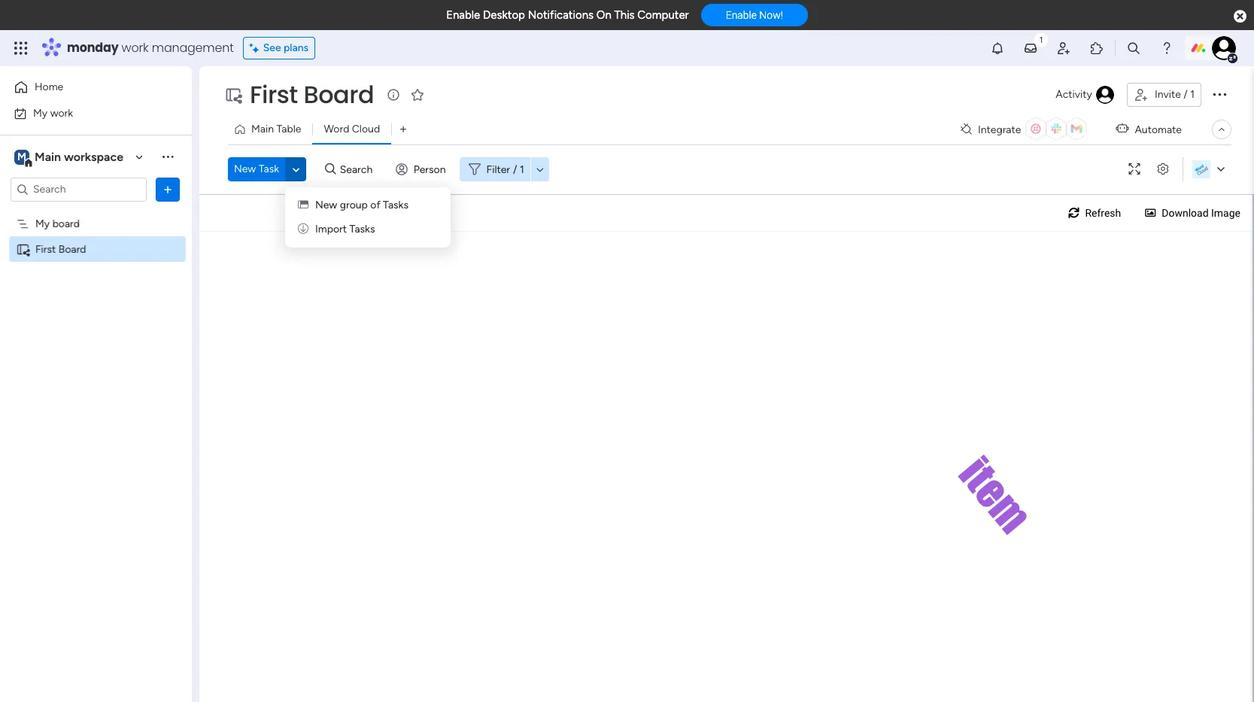 Task type: locate. For each thing, give the bounding box(es) containing it.
word cloud button
[[313, 117, 391, 141]]

list box
[[0, 208, 192, 465]]

/ inside button
[[1184, 88, 1188, 101]]

0 horizontal spatial main
[[35, 149, 61, 164]]

tasks down new group of tasks
[[350, 223, 375, 236]]

first board down the my board
[[35, 243, 86, 256]]

0 vertical spatial new
[[234, 163, 256, 175]]

plans
[[284, 41, 309, 54]]

1 vertical spatial my
[[35, 217, 50, 230]]

v2 search image
[[325, 161, 336, 178]]

1 vertical spatial /
[[513, 163, 517, 176]]

work right monday
[[122, 39, 149, 56]]

1 vertical spatial 1
[[520, 163, 524, 176]]

0 vertical spatial work
[[122, 39, 149, 56]]

tasks
[[383, 199, 409, 211], [350, 223, 375, 236]]

main right workspace icon at top left
[[35, 149, 61, 164]]

new
[[234, 163, 256, 175], [315, 199, 337, 211]]

tasks right of
[[383, 199, 409, 211]]

on
[[597, 8, 612, 22]]

1 vertical spatial shareable board image
[[16, 242, 30, 256]]

filter / 1
[[487, 163, 524, 176]]

0 vertical spatial first board
[[250, 78, 374, 111]]

work down the home
[[50, 106, 73, 119]]

invite / 1
[[1155, 88, 1195, 101]]

board down board
[[59, 243, 86, 256]]

apps image
[[1090, 41, 1105, 56]]

0 horizontal spatial shareable board image
[[16, 242, 30, 256]]

board
[[304, 78, 374, 111], [59, 243, 86, 256]]

enable
[[446, 8, 480, 22], [726, 9, 757, 21]]

1 horizontal spatial shareable board image
[[224, 86, 242, 104]]

main inside button
[[251, 123, 274, 135]]

dapulse integrations image
[[961, 124, 972, 135]]

enable left now!
[[726, 9, 757, 21]]

new left task
[[234, 163, 256, 175]]

see plans
[[263, 41, 309, 54]]

workspace
[[64, 149, 123, 164]]

option
[[0, 210, 192, 213]]

jacob simon image
[[1212, 36, 1237, 60]]

1 horizontal spatial enable
[[726, 9, 757, 21]]

0 horizontal spatial first board
[[35, 243, 86, 256]]

0 vertical spatial /
[[1184, 88, 1188, 101]]

1 vertical spatial board
[[59, 243, 86, 256]]

group
[[340, 199, 368, 211]]

main inside workspace selection element
[[35, 149, 61, 164]]

0 horizontal spatial 1
[[520, 163, 524, 176]]

autopilot image
[[1116, 119, 1129, 138]]

1 left arrow down "image"
[[520, 163, 524, 176]]

0 vertical spatial main
[[251, 123, 274, 135]]

1
[[1191, 88, 1195, 101], [520, 163, 524, 176]]

1 horizontal spatial tasks
[[383, 199, 409, 211]]

board
[[52, 217, 80, 230]]

1 vertical spatial new
[[315, 199, 337, 211]]

enable for enable desktop notifications on this computer
[[446, 8, 480, 22]]

see plans button
[[243, 37, 315, 59]]

this
[[614, 8, 635, 22]]

1 for filter / 1
[[520, 163, 524, 176]]

management
[[152, 39, 234, 56]]

0 horizontal spatial new
[[234, 163, 256, 175]]

1 horizontal spatial work
[[122, 39, 149, 56]]

new for new group of tasks
[[315, 199, 337, 211]]

first up main table
[[250, 78, 298, 111]]

1 horizontal spatial first
[[250, 78, 298, 111]]

0 horizontal spatial enable
[[446, 8, 480, 22]]

1 for invite / 1
[[1191, 88, 1195, 101]]

help image
[[1160, 41, 1175, 56]]

now!
[[760, 9, 783, 21]]

shareable board image
[[224, 86, 242, 104], [16, 242, 30, 256]]

1 inside button
[[1191, 88, 1195, 101]]

1 vertical spatial tasks
[[350, 223, 375, 236]]

person
[[414, 163, 446, 176]]

/
[[1184, 88, 1188, 101], [513, 163, 517, 176]]

my
[[33, 106, 48, 119], [35, 217, 50, 230]]

new inside 'button'
[[234, 163, 256, 175]]

1 horizontal spatial board
[[304, 78, 374, 111]]

settings image
[[1151, 164, 1176, 175]]

1 horizontal spatial main
[[251, 123, 274, 135]]

first board up table
[[250, 78, 374, 111]]

angle down image
[[293, 164, 300, 175]]

1 vertical spatial main
[[35, 149, 61, 164]]

/ for filter
[[513, 163, 517, 176]]

enable inside 'button'
[[726, 9, 757, 21]]

1 image
[[1035, 31, 1048, 48]]

options image
[[1211, 85, 1229, 103]]

board up 'word'
[[304, 78, 374, 111]]

0 horizontal spatial tasks
[[350, 223, 375, 236]]

0 horizontal spatial first
[[35, 243, 56, 256]]

workspace selection element
[[14, 148, 126, 167]]

notifications
[[528, 8, 594, 22]]

work
[[122, 39, 149, 56], [50, 106, 73, 119]]

cloud
[[352, 123, 380, 135]]

my inside button
[[33, 106, 48, 119]]

first board
[[250, 78, 374, 111], [35, 243, 86, 256]]

0 horizontal spatial /
[[513, 163, 517, 176]]

new right group image
[[315, 199, 337, 211]]

1 right invite
[[1191, 88, 1195, 101]]

invite / 1 button
[[1127, 83, 1202, 107]]

main
[[251, 123, 274, 135], [35, 149, 61, 164]]

First Board field
[[246, 78, 378, 111]]

work for monday
[[122, 39, 149, 56]]

first down the my board
[[35, 243, 56, 256]]

work inside button
[[50, 106, 73, 119]]

my down the home
[[33, 106, 48, 119]]

monday work management
[[67, 39, 234, 56]]

home button
[[9, 75, 162, 99]]

search everything image
[[1127, 41, 1142, 56]]

my for my work
[[33, 106, 48, 119]]

see
[[263, 41, 281, 54]]

first
[[250, 78, 298, 111], [35, 243, 56, 256]]

0 vertical spatial my
[[33, 106, 48, 119]]

main left table
[[251, 123, 274, 135]]

enable left "desktop"
[[446, 8, 480, 22]]

enable now!
[[726, 9, 783, 21]]

my inside list box
[[35, 217, 50, 230]]

my left board
[[35, 217, 50, 230]]

0 vertical spatial 1
[[1191, 88, 1195, 101]]

0 horizontal spatial work
[[50, 106, 73, 119]]

0 horizontal spatial board
[[59, 243, 86, 256]]

1 horizontal spatial new
[[315, 199, 337, 211]]

1 horizontal spatial 1
[[1191, 88, 1195, 101]]

list box containing my board
[[0, 208, 192, 465]]

1 horizontal spatial first board
[[250, 78, 374, 111]]

invite
[[1155, 88, 1181, 101]]

automate
[[1135, 123, 1182, 136]]

/ right invite
[[1184, 88, 1188, 101]]

1 horizontal spatial /
[[1184, 88, 1188, 101]]

enable now! button
[[701, 4, 808, 27]]

1 vertical spatial work
[[50, 106, 73, 119]]

/ right filter
[[513, 163, 517, 176]]



Task type: vqa. For each thing, say whether or not it's contained in the screenshot.
workspace on the top left
yes



Task type: describe. For each thing, give the bounding box(es) containing it.
enable for enable now!
[[726, 9, 757, 21]]

word
[[324, 123, 349, 135]]

person button
[[390, 157, 455, 181]]

move to image
[[298, 223, 309, 236]]

activity
[[1056, 88, 1093, 101]]

Search in workspace field
[[32, 181, 126, 198]]

import tasks
[[315, 223, 375, 236]]

arrow down image
[[531, 160, 549, 178]]

computer
[[638, 8, 689, 22]]

options image
[[160, 182, 175, 197]]

word cloud
[[324, 123, 380, 135]]

select product image
[[14, 41, 29, 56]]

workspace options image
[[160, 149, 175, 164]]

of
[[371, 199, 381, 211]]

new group of tasks
[[315, 199, 409, 211]]

main workspace
[[35, 149, 123, 164]]

0 vertical spatial first
[[250, 78, 298, 111]]

main for main workspace
[[35, 149, 61, 164]]

integrate
[[978, 123, 1022, 136]]

m
[[17, 150, 26, 163]]

table
[[277, 123, 301, 135]]

add view image
[[400, 124, 407, 135]]

dapulse close image
[[1234, 9, 1247, 24]]

collapse board header image
[[1216, 123, 1228, 135]]

my work
[[33, 106, 73, 119]]

desktop
[[483, 8, 525, 22]]

enable desktop notifications on this computer
[[446, 8, 689, 22]]

0 vertical spatial shareable board image
[[224, 86, 242, 104]]

1 vertical spatial first board
[[35, 243, 86, 256]]

open full screen image
[[1123, 164, 1147, 175]]

0 vertical spatial tasks
[[383, 199, 409, 211]]

inbox image
[[1024, 41, 1039, 56]]

my board
[[35, 217, 80, 230]]

/ for invite
[[1184, 88, 1188, 101]]

Search field
[[336, 159, 381, 180]]

monday
[[67, 39, 119, 56]]

import
[[315, 223, 347, 236]]

show board description image
[[385, 87, 403, 102]]

my for my board
[[35, 217, 50, 230]]

add to favorites image
[[410, 87, 425, 102]]

task
[[259, 163, 279, 175]]

work for my
[[50, 106, 73, 119]]

group image
[[298, 199, 309, 211]]

home
[[35, 81, 63, 93]]

main for main table
[[251, 123, 274, 135]]

main table button
[[228, 117, 313, 141]]

new task button
[[228, 157, 285, 181]]

notifications image
[[990, 41, 1005, 56]]

my work button
[[9, 101, 162, 125]]

filter
[[487, 163, 510, 176]]

new task
[[234, 163, 279, 175]]

invite members image
[[1057, 41, 1072, 56]]

workspace image
[[14, 149, 29, 165]]

new for new task
[[234, 163, 256, 175]]

main table
[[251, 123, 301, 135]]

1 vertical spatial first
[[35, 243, 56, 256]]

0 vertical spatial board
[[304, 78, 374, 111]]

activity button
[[1050, 83, 1121, 107]]



